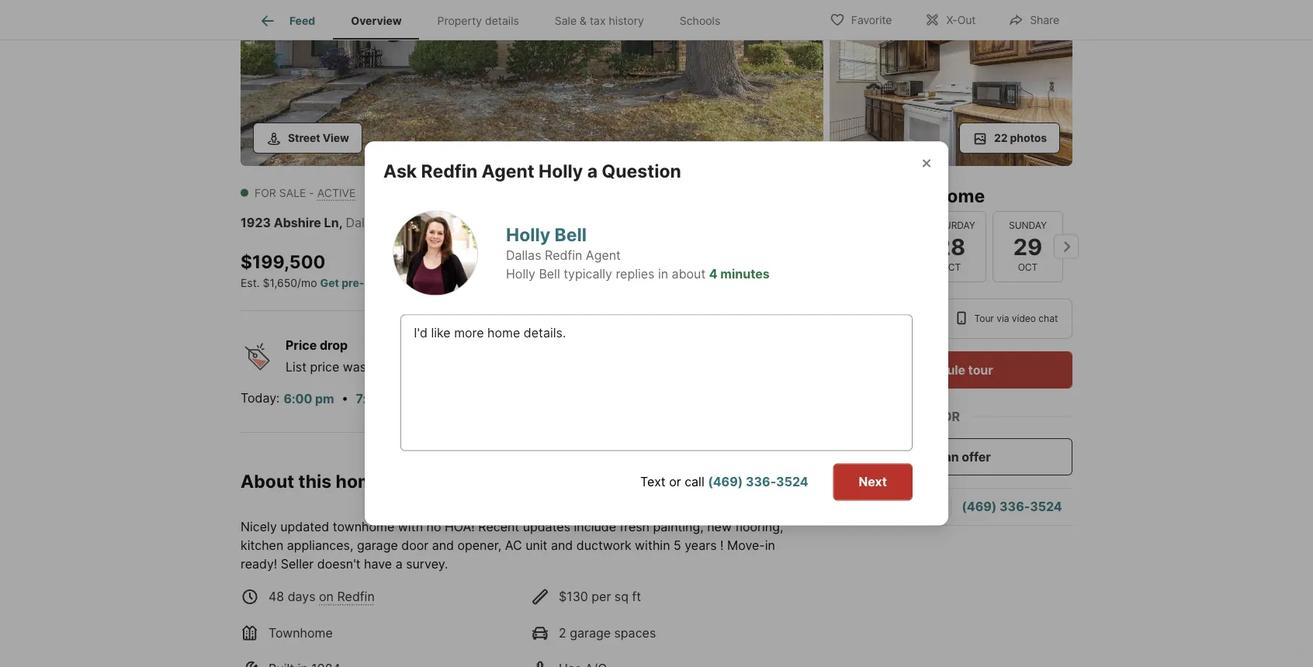 Task type: vqa. For each thing, say whether or not it's contained in the screenshot.
3
no



Task type: locate. For each thing, give the bounding box(es) containing it.
go tour this home
[[830, 185, 985, 206]]

tour for tour via video chat
[[974, 313, 994, 324]]

tour left 'person'
[[862, 313, 883, 324]]

0 horizontal spatial 2
[[452, 251, 463, 272]]

a right have
[[396, 557, 403, 572]]

!
[[720, 538, 724, 553]]

this up saturday
[[899, 185, 932, 206]]

2 up baths link
[[519, 251, 530, 272]]

and down no
[[432, 538, 454, 553]]

-
[[309, 186, 314, 199]]

0 vertical spatial ask
[[383, 160, 417, 182]]

2 and from the left
[[551, 538, 573, 553]]

2
[[452, 251, 463, 272], [519, 251, 530, 272], [559, 626, 566, 641]]

2 horizontal spatial in
[[885, 313, 893, 324]]

typically
[[564, 266, 612, 281]]

a down the next
[[872, 499, 879, 515]]

1 horizontal spatial redfin
[[421, 160, 478, 182]]

pm left •
[[315, 391, 334, 406]]

0 horizontal spatial home
[[336, 470, 385, 492]]

with
[[398, 520, 423, 535]]

1,536 sq ft
[[593, 251, 641, 290]]

oct inside saturday 28 oct
[[941, 262, 961, 273]]

0 horizontal spatial (469) 336-3524 link
[[708, 475, 808, 490]]

pm right 7:00
[[386, 391, 405, 406]]

$130
[[559, 589, 588, 605]]

est.
[[241, 276, 260, 289]]

1 horizontal spatial and
[[551, 538, 573, 553]]

next image
[[1054, 234, 1079, 259]]

0 horizontal spatial tour
[[858, 185, 895, 206]]

0 horizontal spatial in
[[658, 266, 668, 281]]

1923 abshire ln , dallas tx 75228
[[241, 215, 445, 230]]

recent
[[478, 520, 519, 535]]

1 vertical spatial in
[[885, 313, 893, 324]]

3524
[[776, 475, 808, 490], [1030, 499, 1062, 515]]

tour right go
[[858, 185, 895, 206]]

1 horizontal spatial this
[[899, 185, 932, 206]]

0 vertical spatial in
[[658, 266, 668, 281]]

0 horizontal spatial dallas
[[346, 215, 381, 230]]

0 horizontal spatial agent
[[482, 160, 535, 182]]

video
[[1012, 313, 1036, 324]]

0 horizontal spatial 1923 abshire ln, dallas, tx 75228 image
[[241, 0, 824, 166]]

ready!
[[241, 557, 277, 572]]

dallas right ,
[[346, 215, 381, 230]]

dallas redfin agentholly bell image
[[393, 211, 478, 296]]

(469) 336-3524 link up flooring,
[[708, 475, 808, 490]]

0 horizontal spatial a
[[396, 557, 403, 572]]

get
[[320, 276, 339, 289]]

list
[[286, 359, 307, 375]]

0 horizontal spatial oct
[[941, 262, 961, 273]]

1 horizontal spatial in
[[765, 538, 775, 553]]

2 down $130
[[559, 626, 566, 641]]

2 vertical spatial in
[[765, 538, 775, 553]]

question
[[882, 499, 935, 515]]

0 horizontal spatial 3524
[[776, 475, 808, 490]]

0 horizontal spatial and
[[432, 538, 454, 553]]

1 horizontal spatial (469)
[[962, 499, 997, 515]]

share
[[1030, 14, 1060, 27]]

1 horizontal spatial ask
[[845, 499, 869, 515]]

0 vertical spatial bell
[[555, 224, 587, 245]]

$1,650
[[263, 276, 297, 289]]

1 tour from the left
[[862, 313, 883, 324]]

2 oct from the left
[[1018, 262, 1038, 273]]

details
[[485, 14, 519, 27]]

,
[[339, 215, 343, 230]]

oct inside sunday 29 oct
[[1018, 262, 1038, 273]]

1 horizontal spatial garage
[[570, 626, 611, 641]]

property details
[[437, 14, 519, 27]]

ask for ask redfin agent holly a question
[[383, 160, 417, 182]]

1 vertical spatial redfin
[[545, 248, 582, 263]]

bell left typically
[[539, 266, 560, 281]]

(469) down offer
[[962, 499, 997, 515]]

0 vertical spatial tour
[[858, 185, 895, 206]]

list box
[[830, 299, 1073, 339]]

fresh
[[620, 520, 650, 535]]

2 horizontal spatial redfin
[[545, 248, 582, 263]]

0 vertical spatial 3524
[[776, 475, 808, 490]]

1 vertical spatial 336-
[[1000, 499, 1030, 515]]

dallas
[[346, 215, 381, 230], [506, 248, 541, 263]]

redfin down holly bell link
[[545, 248, 582, 263]]

price drop list price was lowered by $5k.
[[286, 338, 468, 375]]

1 horizontal spatial 336-
[[1000, 499, 1030, 515]]

redfin up 75228
[[421, 160, 478, 182]]

0 vertical spatial (469) 336-3524 link
[[708, 475, 808, 490]]

ask up tx
[[383, 160, 417, 182]]

0 horizontal spatial redfin
[[337, 589, 375, 605]]

bell
[[555, 224, 587, 245], [539, 266, 560, 281]]

on
[[319, 589, 334, 605]]

home up townhome
[[336, 470, 385, 492]]

holly up holly bell link
[[539, 160, 583, 182]]

1 horizontal spatial tour
[[968, 362, 993, 378]]

agent inside holly bell dallas redfin agent holly bell typically replies in about 4 minutes
[[586, 248, 621, 263]]

tour for tour in person
[[862, 313, 883, 324]]

ask redfin agent holly a question element
[[383, 142, 700, 183]]

no
[[427, 520, 441, 535]]

in down flooring,
[[765, 538, 775, 553]]

about
[[241, 470, 294, 492]]

unit
[[526, 538, 548, 553]]

doesn't
[[317, 557, 361, 572]]

1923 abshire ln, dallas, tx 75228 image
[[241, 0, 824, 166], [830, 2, 1073, 166]]

22 photos button
[[959, 123, 1060, 154]]

ask redfin agent holly a question dialog
[[365, 142, 949, 526]]

a
[[587, 160, 598, 182], [872, 499, 879, 515], [396, 557, 403, 572]]

updates
[[523, 520, 571, 535]]

updated
[[280, 520, 329, 535]]

overview
[[351, 14, 402, 27]]

home
[[936, 185, 985, 206], [336, 470, 385, 492]]

for sale - active
[[255, 186, 356, 199]]

x-
[[946, 14, 958, 27]]

question
[[602, 160, 681, 182]]

1 vertical spatial a
[[872, 499, 879, 515]]

1 vertical spatial this
[[298, 470, 332, 492]]

street
[[288, 131, 320, 144]]

2 baths
[[519, 251, 552, 290]]

tab list
[[241, 0, 751, 40]]

1 horizontal spatial dallas
[[506, 248, 541, 263]]

nicely updated townhome with no hoa! recent updates include fresh painting, new flooring, kitchen appliances, garage door and opener, ac unit and ductwork within 5 years ! move-in ready!  seller doesn't have a survey.
[[241, 520, 783, 572]]

redfin right on
[[337, 589, 375, 605]]

tour left via
[[974, 313, 994, 324]]

0 horizontal spatial garage
[[357, 538, 398, 553]]

1 vertical spatial 3524
[[1030, 499, 1062, 515]]

22
[[994, 131, 1008, 144]]

1 horizontal spatial pm
[[386, 391, 405, 406]]

2 vertical spatial a
[[396, 557, 403, 572]]

0 vertical spatial this
[[899, 185, 932, 206]]

map entry image
[[702, 185, 806, 288]]

2 inside 2 beds
[[452, 251, 463, 272]]

1 vertical spatial (469)
[[962, 499, 997, 515]]

and down updates
[[551, 538, 573, 553]]

property details tab
[[420, 2, 537, 40]]

(469) 336-3524 link down offer
[[962, 499, 1062, 515]]

oct down 28
[[941, 262, 961, 273]]

1 vertical spatial garage
[[570, 626, 611, 641]]

2 vertical spatial redfin
[[337, 589, 375, 605]]

1 horizontal spatial tour
[[974, 313, 994, 324]]

2 tour from the left
[[974, 313, 994, 324]]

holly down holly bell link
[[506, 266, 535, 281]]

1 vertical spatial holly
[[506, 224, 551, 245]]

2 horizontal spatial 2
[[559, 626, 566, 641]]

1 horizontal spatial agent
[[586, 248, 621, 263]]

ln
[[324, 215, 339, 230]]

1 horizontal spatial oct
[[1018, 262, 1038, 273]]

sale & tax history tab
[[537, 2, 662, 40]]

tour for go
[[858, 185, 895, 206]]

0 vertical spatial dallas
[[346, 215, 381, 230]]

None button
[[839, 210, 910, 283], [916, 211, 987, 283], [993, 211, 1063, 283], [839, 210, 910, 283], [916, 211, 987, 283], [993, 211, 1063, 283]]

ask
[[383, 160, 417, 182], [845, 499, 869, 515]]

2 for 2 garage spaces
[[559, 626, 566, 641]]

redfin inside holly bell dallas redfin agent holly bell typically replies in about 4 minutes
[[545, 248, 582, 263]]

and
[[432, 538, 454, 553], [551, 538, 573, 553]]

tour
[[862, 313, 883, 324], [974, 313, 994, 324]]

0 vertical spatial home
[[936, 185, 985, 206]]

ask inside dialog
[[383, 160, 417, 182]]

holly up 2 baths
[[506, 224, 551, 245]]

ask a question link
[[845, 499, 935, 515]]

agent
[[482, 160, 535, 182], [586, 248, 621, 263]]

per
[[592, 589, 611, 605]]

1 vertical spatial agent
[[586, 248, 621, 263]]

Write a message... text field
[[414, 324, 899, 417]]

home up saturday
[[936, 185, 985, 206]]

1 horizontal spatial 2
[[519, 251, 530, 272]]

garage
[[357, 538, 398, 553], [570, 626, 611, 641]]

start
[[911, 449, 942, 465]]

(469) right call
[[708, 475, 743, 490]]

by
[[420, 359, 434, 375]]

0 vertical spatial redfin
[[421, 160, 478, 182]]

0 horizontal spatial this
[[298, 470, 332, 492]]

survey.
[[406, 557, 448, 572]]

dallas up baths link
[[506, 248, 541, 263]]

agent up holly bell link
[[482, 160, 535, 182]]

1 vertical spatial tour
[[968, 362, 993, 378]]

tour inside schedule tour button
[[968, 362, 993, 378]]

1 oct from the left
[[941, 262, 961, 273]]

0 horizontal spatial (469)
[[708, 475, 743, 490]]

holly bell link
[[506, 224, 587, 245]]

feed link
[[258, 12, 315, 30]]

or
[[942, 409, 960, 424]]

garage up have
[[357, 538, 398, 553]]

0 vertical spatial 336-
[[746, 475, 776, 490]]

1 vertical spatial ask
[[845, 499, 869, 515]]

0 vertical spatial a
[[587, 160, 598, 182]]

tour via video chat
[[974, 313, 1058, 324]]

1 vertical spatial dallas
[[506, 248, 541, 263]]

0 horizontal spatial 336-
[[746, 475, 776, 490]]

0 vertical spatial holly
[[539, 160, 583, 182]]

pre-
[[342, 276, 364, 289]]

bell up typically
[[555, 224, 587, 245]]

sq
[[615, 589, 629, 605]]

agent up typically
[[586, 248, 621, 263]]

dallas inside holly bell dallas redfin agent holly bell typically replies in about 4 minutes
[[506, 248, 541, 263]]

1 pm from the left
[[315, 391, 334, 406]]

0 horizontal spatial tour
[[862, 313, 883, 324]]

oct for 29
[[1018, 262, 1038, 273]]

this up the updated
[[298, 470, 332, 492]]

in left about
[[658, 266, 668, 281]]

out
[[958, 14, 976, 27]]

abshire
[[274, 215, 321, 230]]

tour right schedule
[[968, 362, 993, 378]]

tour for schedule
[[968, 362, 993, 378]]

opener,
[[458, 538, 502, 553]]

1 horizontal spatial 1923 abshire ln, dallas, tx 75228 image
[[830, 2, 1073, 166]]

tab list containing feed
[[241, 0, 751, 40]]

/mo
[[297, 276, 317, 289]]

0 vertical spatial garage
[[357, 538, 398, 553]]

in
[[658, 266, 668, 281], [885, 313, 893, 324], [765, 538, 775, 553]]

oct for 28
[[941, 262, 961, 273]]

in left 'person'
[[885, 313, 893, 324]]

(469)
[[708, 475, 743, 490], [962, 499, 997, 515]]

2 inside 2 baths
[[519, 251, 530, 272]]

1 horizontal spatial a
[[587, 160, 598, 182]]

0 horizontal spatial pm
[[315, 391, 334, 406]]

new
[[707, 520, 732, 535]]

0 vertical spatial (469)
[[708, 475, 743, 490]]

0 horizontal spatial ask
[[383, 160, 417, 182]]

ask down the next
[[845, 499, 869, 515]]

2 up beds
[[452, 251, 463, 272]]

a left the question
[[587, 160, 598, 182]]

1 horizontal spatial (469) 336-3524 link
[[962, 499, 1062, 515]]

tour via video chat option
[[943, 299, 1073, 339]]

garage down the $130 per sq ft at the bottom of page
[[570, 626, 611, 641]]

in inside nicely updated townhome with no hoa! recent updates include fresh painting, new flooring, kitchen appliances, garage door and opener, ac unit and ductwork within 5 years ! move-in ready!  seller doesn't have a survey.
[[765, 538, 775, 553]]

text or call (469) 336-3524
[[640, 475, 808, 490]]

view
[[323, 131, 349, 144]]

call
[[685, 475, 705, 490]]

tour in person
[[862, 313, 928, 324]]

oct down 29
[[1018, 262, 1038, 273]]

ask for ask a question
[[845, 499, 869, 515]]



Task type: describe. For each thing, give the bounding box(es) containing it.
22 photos
[[994, 131, 1047, 144]]

6:00 pm button
[[283, 389, 335, 409]]

beds
[[452, 275, 481, 290]]

1 horizontal spatial 3524
[[1030, 499, 1062, 515]]

75228
[[408, 215, 445, 230]]

48
[[269, 589, 284, 605]]

ft
[[611, 275, 623, 290]]

sale
[[279, 186, 306, 199]]

2 garage spaces
[[559, 626, 656, 641]]

for
[[255, 186, 276, 199]]

ft
[[632, 589, 641, 605]]

kitchen
[[241, 538, 284, 553]]

1 and from the left
[[432, 538, 454, 553]]

sunday
[[1009, 220, 1047, 231]]

2 vertical spatial holly
[[506, 266, 535, 281]]

share button
[[995, 3, 1073, 35]]

painting,
[[653, 520, 704, 535]]

get pre-approved link
[[320, 276, 415, 289]]

include
[[574, 520, 616, 535]]

garage inside nicely updated townhome with no hoa! recent updates include fresh painting, new flooring, kitchen appliances, garage door and opener, ac unit and ductwork within 5 years ! move-in ready!  seller doesn't have a survey.
[[357, 538, 398, 553]]

schedule
[[909, 362, 966, 378]]

via
[[997, 313, 1009, 324]]

a inside nicely updated townhome with no hoa! recent updates include fresh painting, new flooring, kitchen appliances, garage door and opener, ac unit and ductwork within 5 years ! move-in ready!  seller doesn't have a survey.
[[396, 557, 403, 572]]

48 days on redfin
[[269, 589, 375, 605]]

schedule tour
[[909, 362, 993, 378]]

an
[[944, 449, 959, 465]]

about this home
[[241, 470, 385, 492]]

2 horizontal spatial a
[[872, 499, 879, 515]]

baths link
[[519, 275, 552, 290]]

baths
[[519, 275, 552, 290]]

schools
[[680, 14, 720, 27]]

schedule tour button
[[830, 352, 1073, 389]]

hoa!
[[445, 520, 475, 535]]

29
[[1014, 233, 1043, 260]]

about
[[672, 266, 706, 281]]

start an offer button
[[830, 439, 1073, 476]]

price
[[310, 359, 339, 375]]

(469) inside ask redfin agent holly a question dialog
[[708, 475, 743, 490]]

next
[[859, 475, 887, 490]]

•
[[342, 390, 349, 406]]

saturday 28 oct
[[927, 220, 975, 273]]

tour in person option
[[830, 299, 943, 339]]

schools tab
[[662, 2, 738, 40]]

next button
[[833, 464, 913, 501]]

1,536
[[593, 251, 641, 272]]

1 horizontal spatial home
[[936, 185, 985, 206]]

336- inside ask redfin agent holly a question dialog
[[746, 475, 776, 490]]

2 for 2 baths
[[519, 251, 530, 272]]

flooring,
[[735, 520, 783, 535]]

favorite
[[851, 14, 892, 27]]

today: 6:00 pm • 7:00 pm
[[241, 390, 405, 406]]

street view button
[[253, 123, 362, 154]]

in inside holly bell dallas redfin agent holly bell typically replies in about 4 minutes
[[658, 266, 668, 281]]

&
[[580, 14, 587, 27]]

redfin for days
[[337, 589, 375, 605]]

2 beds
[[452, 251, 481, 290]]

lowered
[[370, 359, 417, 375]]

holly bell dallas redfin agent holly bell typically replies in about 4 minutes
[[506, 224, 770, 281]]

sale & tax history
[[555, 14, 644, 27]]

1 vertical spatial bell
[[539, 266, 560, 281]]

history
[[609, 14, 644, 27]]

x-out button
[[912, 3, 989, 35]]

active link
[[317, 186, 356, 199]]

in inside option
[[885, 313, 893, 324]]

price
[[286, 338, 317, 353]]

$5k.
[[438, 359, 465, 375]]

ask redfin agent holly a question
[[383, 160, 681, 182]]

chat
[[1039, 313, 1058, 324]]

replies
[[616, 266, 655, 281]]

offer
[[962, 449, 991, 465]]

favorite button
[[816, 3, 905, 35]]

today:
[[241, 390, 280, 406]]

list box containing tour in person
[[830, 299, 1073, 339]]

tax
[[590, 14, 606, 27]]

1923
[[241, 215, 271, 230]]

saturday
[[927, 220, 975, 231]]

have
[[364, 557, 392, 572]]

$199,500 est. $1,650 /mo get pre-approved
[[241, 251, 415, 289]]

approved
[[364, 276, 415, 289]]

was
[[343, 359, 366, 375]]

sunday 29 oct
[[1009, 220, 1047, 273]]

7:00
[[356, 391, 383, 406]]

within
[[635, 538, 670, 553]]

redfin for bell
[[545, 248, 582, 263]]

sq
[[593, 275, 608, 290]]

on redfin link
[[319, 589, 375, 605]]

1 vertical spatial (469) 336-3524 link
[[962, 499, 1062, 515]]

sale
[[555, 14, 577, 27]]

x-out
[[946, 14, 976, 27]]

feed
[[290, 14, 315, 27]]

text
[[640, 475, 666, 490]]

$199,500
[[241, 251, 325, 272]]

tx
[[388, 215, 404, 230]]

a inside dialog
[[587, 160, 598, 182]]

2 for 2 beds
[[452, 251, 463, 272]]

townhome
[[333, 520, 395, 535]]

photos
[[1010, 131, 1047, 144]]

townhome
[[269, 626, 333, 641]]

overview tab
[[333, 2, 420, 40]]

or
[[669, 475, 681, 490]]

1 vertical spatial home
[[336, 470, 385, 492]]

door
[[401, 538, 429, 553]]

appliances,
[[287, 538, 353, 553]]

2 pm from the left
[[386, 391, 405, 406]]

0 vertical spatial agent
[[482, 160, 535, 182]]

3524 inside ask redfin agent holly a question dialog
[[776, 475, 808, 490]]



